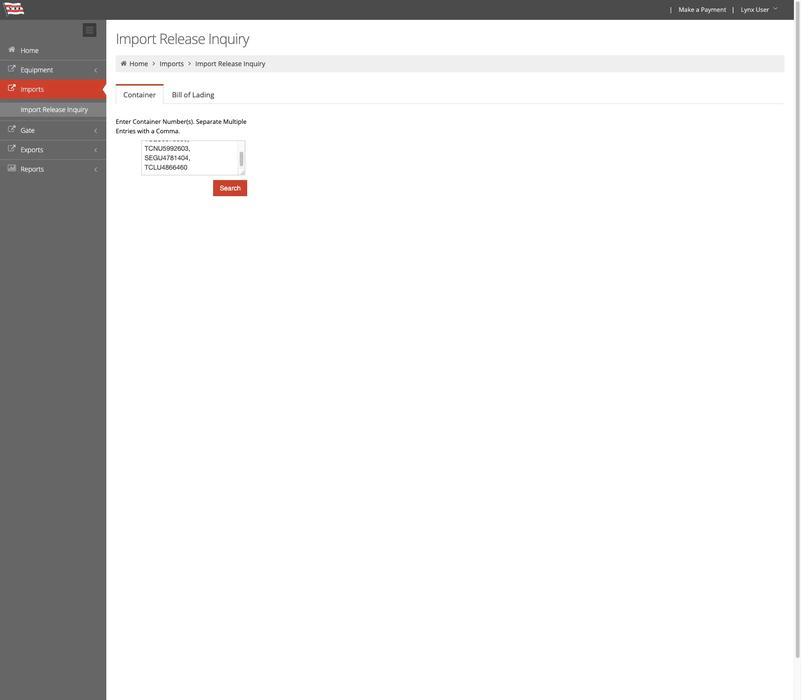 Task type: locate. For each thing, give the bounding box(es) containing it.
1 horizontal spatial imports link
[[160, 59, 184, 68]]

0 vertical spatial release
[[159, 29, 205, 48]]

1 horizontal spatial |
[[732, 5, 735, 14]]

with
[[137, 127, 150, 135]]

external link image down equipment link on the left top
[[7, 85, 17, 92]]

1 | from the left
[[669, 5, 673, 14]]

user
[[756, 5, 769, 14]]

home link
[[0, 41, 106, 60], [129, 59, 148, 68]]

bill of lading
[[172, 90, 214, 99]]

import release inquiry link
[[195, 59, 265, 68], [0, 103, 106, 117]]

2 angle right image from the left
[[185, 60, 194, 67]]

angle right image up the container link
[[150, 60, 158, 67]]

0 horizontal spatial a
[[151, 127, 155, 135]]

1 vertical spatial imports link
[[0, 79, 106, 99]]

|
[[669, 5, 673, 14], [732, 5, 735, 14]]

container up with
[[133, 117, 161, 126]]

0 vertical spatial container
[[123, 90, 156, 99]]

2 horizontal spatial release
[[218, 59, 242, 68]]

home link up the container link
[[129, 59, 148, 68]]

gate
[[21, 126, 35, 135]]

a right make
[[696, 5, 700, 14]]

1 external link image from the top
[[7, 66, 17, 72]]

2 vertical spatial import release inquiry
[[21, 105, 88, 114]]

external link image
[[7, 126, 17, 133], [7, 146, 17, 152]]

search button
[[213, 180, 247, 196]]

import for rightmost import release inquiry link
[[195, 59, 216, 68]]

lynx user
[[741, 5, 769, 14]]

container up "enter"
[[123, 90, 156, 99]]

0 horizontal spatial home image
[[7, 46, 17, 53]]

0 horizontal spatial |
[[669, 5, 673, 14]]

1 vertical spatial external link image
[[7, 85, 17, 92]]

1 horizontal spatial release
[[159, 29, 205, 48]]

external link image up 'bar chart' icon
[[7, 146, 17, 152]]

imports link
[[160, 59, 184, 68], [0, 79, 106, 99]]

0 vertical spatial external link image
[[7, 66, 17, 72]]

imports link up bill
[[160, 59, 184, 68]]

2 external link image from the top
[[7, 146, 17, 152]]

import release inquiry
[[116, 29, 249, 48], [195, 59, 265, 68], [21, 105, 88, 114]]

0 vertical spatial import
[[116, 29, 156, 48]]

import
[[116, 29, 156, 48], [195, 59, 216, 68], [21, 105, 41, 114]]

1 vertical spatial import
[[195, 59, 216, 68]]

1 vertical spatial container
[[133, 117, 161, 126]]

1 horizontal spatial angle right image
[[185, 60, 194, 67]]

inquiry
[[208, 29, 249, 48], [244, 59, 265, 68], [67, 105, 88, 114]]

None text field
[[141, 140, 245, 175]]

external link image inside gate link
[[7, 126, 17, 133]]

2 vertical spatial inquiry
[[67, 105, 88, 114]]

1 vertical spatial imports
[[21, 85, 44, 94]]

0 horizontal spatial imports link
[[0, 79, 106, 99]]

0 vertical spatial a
[[696, 5, 700, 14]]

a right with
[[151, 127, 155, 135]]

0 vertical spatial home
[[21, 46, 39, 55]]

1 vertical spatial inquiry
[[244, 59, 265, 68]]

home up the container link
[[129, 59, 148, 68]]

angle right image up of
[[185, 60, 194, 67]]

container
[[123, 90, 156, 99], [133, 117, 161, 126]]

0 vertical spatial import release inquiry link
[[195, 59, 265, 68]]

1 horizontal spatial a
[[696, 5, 700, 14]]

import release inquiry link up lading
[[195, 59, 265, 68]]

import release inquiry link up gate link
[[0, 103, 106, 117]]

1 vertical spatial import release inquiry link
[[0, 103, 106, 117]]

1 vertical spatial home image
[[120, 60, 128, 67]]

external link image for equipment
[[7, 66, 17, 72]]

2 external link image from the top
[[7, 85, 17, 92]]

angle down image
[[771, 5, 780, 12]]

1 vertical spatial release
[[218, 59, 242, 68]]

0 horizontal spatial imports
[[21, 85, 44, 94]]

home image up the container link
[[120, 60, 128, 67]]

bar chart image
[[7, 165, 17, 172]]

0 horizontal spatial home
[[21, 46, 39, 55]]

home up equipment
[[21, 46, 39, 55]]

1 external link image from the top
[[7, 126, 17, 133]]

0 vertical spatial imports
[[160, 59, 184, 68]]

imports
[[160, 59, 184, 68], [21, 85, 44, 94]]

a
[[696, 5, 700, 14], [151, 127, 155, 135]]

1 horizontal spatial imports
[[160, 59, 184, 68]]

0 vertical spatial imports link
[[160, 59, 184, 68]]

0 vertical spatial external link image
[[7, 126, 17, 133]]

0 horizontal spatial release
[[43, 105, 66, 114]]

make
[[679, 5, 695, 14]]

external link image left gate
[[7, 126, 17, 133]]

home image up equipment link on the left top
[[7, 46, 17, 53]]

home
[[21, 46, 39, 55], [129, 59, 148, 68]]

lynx
[[741, 5, 754, 14]]

0 horizontal spatial import
[[21, 105, 41, 114]]

home link up equipment
[[0, 41, 106, 60]]

| left lynx
[[732, 5, 735, 14]]

0 horizontal spatial angle right image
[[150, 60, 158, 67]]

2 vertical spatial import
[[21, 105, 41, 114]]

imports link down equipment
[[0, 79, 106, 99]]

external link image
[[7, 66, 17, 72], [7, 85, 17, 92]]

lynx user link
[[737, 0, 784, 20]]

imports up bill
[[160, 59, 184, 68]]

0 horizontal spatial home link
[[0, 41, 106, 60]]

external link image left equipment
[[7, 66, 17, 72]]

release
[[159, 29, 205, 48], [218, 59, 242, 68], [43, 105, 66, 114]]

reports link
[[0, 159, 106, 179]]

1 vertical spatial a
[[151, 127, 155, 135]]

1 vertical spatial home
[[129, 59, 148, 68]]

2 horizontal spatial import
[[195, 59, 216, 68]]

1 vertical spatial external link image
[[7, 146, 17, 152]]

imports down equipment
[[21, 85, 44, 94]]

| left make
[[669, 5, 673, 14]]

angle right image
[[150, 60, 158, 67], [185, 60, 194, 67]]

external link image inside exports link
[[7, 146, 17, 152]]

external link image inside equipment link
[[7, 66, 17, 72]]

home image
[[7, 46, 17, 53], [120, 60, 128, 67]]

multiple
[[223, 117, 247, 126]]



Task type: describe. For each thing, give the bounding box(es) containing it.
bill of lading link
[[164, 85, 222, 104]]

1 horizontal spatial home link
[[129, 59, 148, 68]]

1 horizontal spatial import release inquiry link
[[195, 59, 265, 68]]

entries
[[116, 127, 136, 135]]

1 vertical spatial import release inquiry
[[195, 59, 265, 68]]

exports
[[21, 145, 43, 154]]

1 horizontal spatial import
[[116, 29, 156, 48]]

bill
[[172, 90, 182, 99]]

0 vertical spatial import release inquiry
[[116, 29, 249, 48]]

0 vertical spatial inquiry
[[208, 29, 249, 48]]

import for leftmost import release inquiry link
[[21, 105, 41, 114]]

external link image for exports
[[7, 146, 17, 152]]

of
[[184, 90, 190, 99]]

gate link
[[0, 121, 106, 140]]

make a payment link
[[675, 0, 730, 20]]

enter container number(s).  separate multiple entries with a comma.
[[116, 117, 247, 135]]

container link
[[116, 86, 164, 104]]

make a payment
[[679, 5, 726, 14]]

search
[[220, 184, 241, 192]]

payment
[[701, 5, 726, 14]]

external link image for gate
[[7, 126, 17, 133]]

enter
[[116, 117, 131, 126]]

container inside enter container number(s).  separate multiple entries with a comma.
[[133, 117, 161, 126]]

number(s).
[[163, 117, 195, 126]]

a inside enter container number(s).  separate multiple entries with a comma.
[[151, 127, 155, 135]]

0 horizontal spatial import release inquiry link
[[0, 103, 106, 117]]

external link image for imports
[[7, 85, 17, 92]]

separate
[[196, 117, 222, 126]]

inquiry for rightmost import release inquiry link
[[244, 59, 265, 68]]

equipment
[[21, 65, 53, 74]]

1 horizontal spatial home
[[129, 59, 148, 68]]

comma.
[[156, 127, 180, 135]]

exports link
[[0, 140, 106, 159]]

inquiry for leftmost import release inquiry link
[[67, 105, 88, 114]]

2 | from the left
[[732, 5, 735, 14]]

2 vertical spatial release
[[43, 105, 66, 114]]

lading
[[192, 90, 214, 99]]

0 vertical spatial home image
[[7, 46, 17, 53]]

reports
[[21, 165, 44, 173]]

1 horizontal spatial home image
[[120, 60, 128, 67]]

equipment link
[[0, 60, 106, 79]]

1 angle right image from the left
[[150, 60, 158, 67]]



Task type: vqa. For each thing, say whether or not it's contained in the screenshot.
external link image corresponding to Exports
yes



